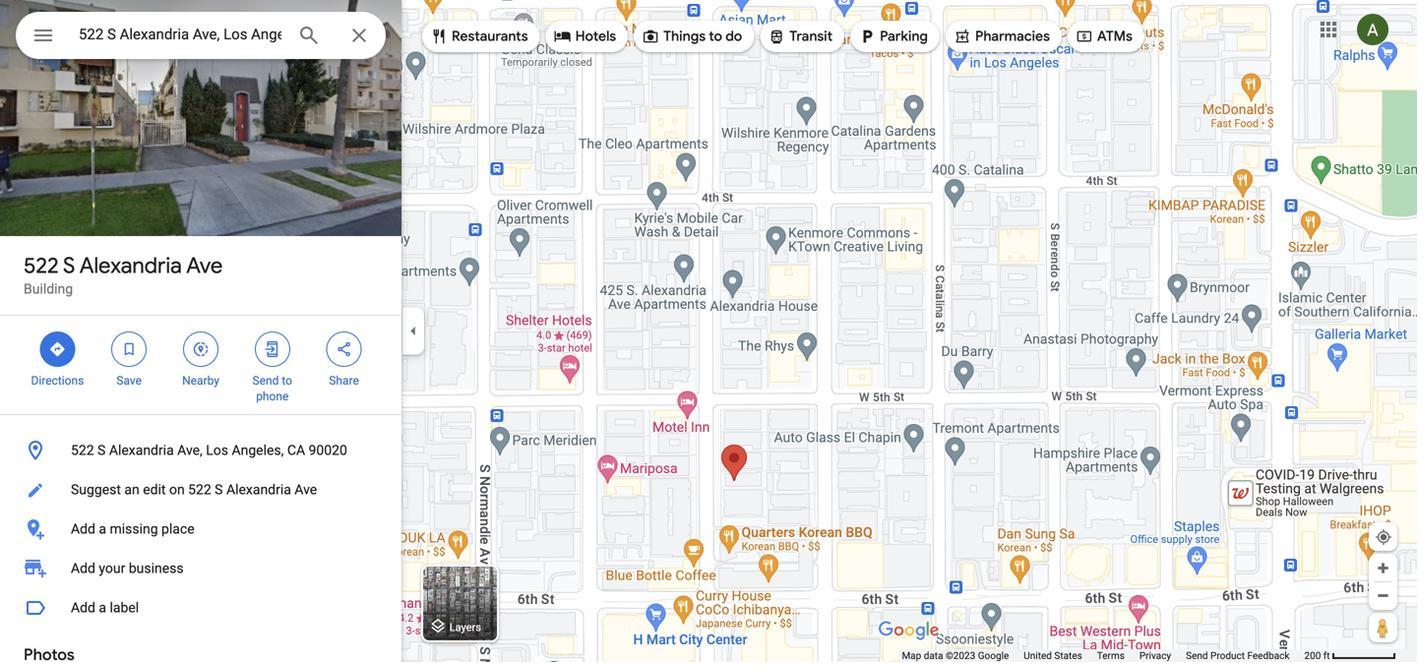 Task type: describe. For each thing, give the bounding box(es) containing it.

[[1076, 26, 1093, 47]]


[[31, 21, 55, 50]]

suggest an edit on 522 s alexandria ave button
[[0, 470, 402, 510]]

522 s alexandria ave, los angeles, ca 90020 button
[[0, 431, 402, 470]]


[[264, 339, 281, 360]]

200 ft button
[[1305, 650, 1397, 662]]

suggest
[[71, 482, 121, 498]]

add a missing place
[[71, 521, 195, 537]]

an
[[124, 482, 140, 498]]

ave inside button
[[295, 482, 317, 498]]

ft
[[1324, 650, 1330, 662]]

ave inside 522 s alexandria ave building
[[186, 252, 223, 280]]

add for add your business
[[71, 561, 95, 577]]

 pharmacies
[[954, 26, 1050, 47]]

map data ©2023 google
[[902, 650, 1009, 662]]


[[335, 339, 353, 360]]

a for label
[[99, 600, 106, 616]]

data
[[924, 650, 943, 662]]

privacy button
[[1140, 650, 1171, 662]]

show your location image
[[1375, 529, 1393, 546]]

send for send product feedback
[[1186, 650, 1208, 662]]

add for add a label
[[71, 600, 95, 616]]

send product feedback button
[[1186, 650, 1290, 662]]

on
[[169, 482, 185, 498]]

522 for ave
[[24, 252, 59, 280]]

privacy
[[1140, 650, 1171, 662]]

 hotels
[[554, 26, 616, 47]]

atms
[[1097, 28, 1133, 45]]

united
[[1024, 650, 1052, 662]]

alexandria for ave
[[80, 252, 182, 280]]

feedback
[[1247, 650, 1290, 662]]

states
[[1055, 650, 1082, 662]]

 restaurants
[[430, 26, 528, 47]]

los
[[206, 442, 228, 459]]

suggest an edit on 522 s alexandria ave
[[71, 482, 317, 498]]

google account: angela cha  
(angela.cha@adept.ai) image
[[1357, 14, 1389, 45]]

2 vertical spatial 522
[[188, 482, 211, 498]]

ca
[[287, 442, 305, 459]]


[[768, 26, 786, 47]]

business
[[129, 561, 184, 577]]

directions
[[31, 374, 84, 388]]

phone
[[256, 390, 289, 404]]

save
[[117, 374, 142, 388]]

things
[[664, 28, 706, 45]]

missing
[[110, 521, 158, 537]]

add a label
[[71, 600, 139, 616]]

google
[[978, 650, 1009, 662]]

google maps element
[[0, 0, 1417, 662]]

your
[[99, 561, 125, 577]]

©2023
[[946, 650, 976, 662]]

terms button
[[1097, 650, 1125, 662]]

none field inside the 522 s alexandria ave, los angeles, ca 90020 field
[[79, 23, 281, 46]]

522 s alexandria ave main content
[[0, 0, 402, 662]]


[[430, 26, 448, 47]]

terms
[[1097, 650, 1125, 662]]


[[954, 26, 971, 47]]

 search field
[[16, 12, 386, 63]]

transit
[[790, 28, 833, 45]]

ave,
[[177, 442, 203, 459]]

add a missing place button
[[0, 510, 402, 549]]



Task type: locate. For each thing, give the bounding box(es) containing it.
add your business
[[71, 561, 184, 577]]

edit
[[143, 482, 166, 498]]

 parking
[[858, 26, 928, 47]]

0 vertical spatial to
[[709, 28, 722, 45]]

1 add from the top
[[71, 521, 95, 537]]

1 vertical spatial ave
[[295, 482, 317, 498]]

map
[[902, 650, 921, 662]]

zoom in image
[[1376, 561, 1391, 576]]

2 a from the top
[[99, 600, 106, 616]]

522 s alexandria ave, los angeles, ca 90020
[[71, 442, 347, 459]]

1 vertical spatial to
[[282, 374, 292, 388]]

to
[[709, 28, 722, 45], [282, 374, 292, 388]]

 button
[[16, 12, 71, 63]]

1 vertical spatial s
[[97, 442, 106, 459]]

1 a from the top
[[99, 521, 106, 537]]

0 horizontal spatial 522
[[24, 252, 59, 280]]

522 for ave,
[[71, 442, 94, 459]]

s
[[63, 252, 75, 280], [97, 442, 106, 459], [215, 482, 223, 498]]

a
[[99, 521, 106, 537], [99, 600, 106, 616]]


[[554, 26, 572, 47]]

2 horizontal spatial s
[[215, 482, 223, 498]]

522 s alexandria ave building
[[24, 252, 223, 297]]

send product feedback
[[1186, 650, 1290, 662]]

522 inside 522 s alexandria ave building
[[24, 252, 59, 280]]

a inside 'add a label' button
[[99, 600, 106, 616]]

footer containing map data ©2023 google
[[902, 650, 1305, 662]]

send to phone
[[253, 374, 292, 404]]

restaurants
[[452, 28, 528, 45]]

s for ave,
[[97, 442, 106, 459]]

0 vertical spatial s
[[63, 252, 75, 280]]

522 right on
[[188, 482, 211, 498]]


[[49, 339, 66, 360]]

add left label
[[71, 600, 95, 616]]

to left do
[[709, 28, 722, 45]]

united states button
[[1024, 650, 1082, 662]]

send
[[253, 374, 279, 388], [1186, 650, 1208, 662]]

add left your
[[71, 561, 95, 577]]

footer
[[902, 650, 1305, 662]]

0 vertical spatial ave
[[186, 252, 223, 280]]

s up suggest
[[97, 442, 106, 459]]

0 vertical spatial add
[[71, 521, 95, 537]]

add inside button
[[71, 600, 95, 616]]

2 add from the top
[[71, 561, 95, 577]]

2 vertical spatial s
[[215, 482, 223, 498]]

522 S Alexandria Ave, Los Angeles, CA 90020 field
[[16, 12, 386, 59]]

send inside button
[[1186, 650, 1208, 662]]

3 add from the top
[[71, 600, 95, 616]]

to up phone on the left bottom of the page
[[282, 374, 292, 388]]

1 horizontal spatial s
[[97, 442, 106, 459]]

1 horizontal spatial 522
[[71, 442, 94, 459]]

to inside  things to do
[[709, 28, 722, 45]]

to inside send to phone
[[282, 374, 292, 388]]

s inside 522 s alexandria ave building
[[63, 252, 75, 280]]

2 vertical spatial add
[[71, 600, 95, 616]]

s down los
[[215, 482, 223, 498]]

0 horizontal spatial ave
[[186, 252, 223, 280]]

add a label button
[[0, 589, 402, 628]]

1 horizontal spatial send
[[1186, 650, 1208, 662]]

send for send to phone
[[253, 374, 279, 388]]

parking
[[880, 28, 928, 45]]

0 vertical spatial 522
[[24, 252, 59, 280]]

building
[[24, 281, 73, 297]]

0 vertical spatial send
[[253, 374, 279, 388]]

2 vertical spatial alexandria
[[226, 482, 291, 498]]

add
[[71, 521, 95, 537], [71, 561, 95, 577], [71, 600, 95, 616]]

522 up building on the left
[[24, 252, 59, 280]]

alexandria down angeles,
[[226, 482, 291, 498]]

add down suggest
[[71, 521, 95, 537]]

alexandria inside 522 s alexandria ave building
[[80, 252, 182, 280]]

1 vertical spatial a
[[99, 600, 106, 616]]

add for add a missing place
[[71, 521, 95, 537]]

send up phone on the left bottom of the page
[[253, 374, 279, 388]]

1 horizontal spatial ave
[[295, 482, 317, 498]]

product
[[1211, 650, 1245, 662]]

a for missing
[[99, 521, 106, 537]]

ave up 
[[186, 252, 223, 280]]

nearby
[[182, 374, 219, 388]]

share
[[329, 374, 359, 388]]

None field
[[79, 23, 281, 46]]


[[858, 26, 876, 47]]

1 vertical spatial 522
[[71, 442, 94, 459]]

add your business link
[[0, 549, 402, 589]]


[[120, 339, 138, 360]]

angeles,
[[232, 442, 284, 459]]

522 up suggest
[[71, 442, 94, 459]]

place
[[161, 521, 195, 537]]

s up building on the left
[[63, 252, 75, 280]]

200
[[1305, 650, 1321, 662]]

actions for 522 s alexandria ave region
[[0, 316, 402, 414]]

1 vertical spatial alexandria
[[109, 442, 174, 459]]

1 vertical spatial add
[[71, 561, 95, 577]]

90020
[[309, 442, 347, 459]]

a left label
[[99, 600, 106, 616]]

200 ft
[[1305, 650, 1330, 662]]

522
[[24, 252, 59, 280], [71, 442, 94, 459], [188, 482, 211, 498]]


[[192, 339, 210, 360]]

 things to do
[[642, 26, 742, 47]]

alexandria up 
[[80, 252, 182, 280]]

label
[[110, 600, 139, 616]]

alexandria up an
[[109, 442, 174, 459]]

1 horizontal spatial to
[[709, 28, 722, 45]]

 transit
[[768, 26, 833, 47]]

0 horizontal spatial to
[[282, 374, 292, 388]]

a inside the add a missing place button
[[99, 521, 106, 537]]

layers
[[450, 621, 481, 634]]


[[642, 26, 660, 47]]

footer inside google maps element
[[902, 650, 1305, 662]]

2 horizontal spatial 522
[[188, 482, 211, 498]]

alexandria for ave,
[[109, 442, 174, 459]]

hotels
[[575, 28, 616, 45]]

zoom out image
[[1376, 589, 1391, 603]]

add inside button
[[71, 521, 95, 537]]

s for ave
[[63, 252, 75, 280]]

pharmacies
[[975, 28, 1050, 45]]

0 vertical spatial alexandria
[[80, 252, 182, 280]]

ave down "ca"
[[295, 482, 317, 498]]

1 vertical spatial send
[[1186, 650, 1208, 662]]

send left "product"
[[1186, 650, 1208, 662]]

collapse side panel image
[[403, 320, 424, 342]]

0 vertical spatial a
[[99, 521, 106, 537]]

ave
[[186, 252, 223, 280], [295, 482, 317, 498]]

show street view coverage image
[[1369, 613, 1398, 643]]

do
[[726, 28, 742, 45]]

united states
[[1024, 650, 1082, 662]]

0 horizontal spatial send
[[253, 374, 279, 388]]

a left missing
[[99, 521, 106, 537]]

alexandria
[[80, 252, 182, 280], [109, 442, 174, 459], [226, 482, 291, 498]]

send inside send to phone
[[253, 374, 279, 388]]

 atms
[[1076, 26, 1133, 47]]

0 horizontal spatial s
[[63, 252, 75, 280]]



Task type: vqa. For each thing, say whether or not it's contained in the screenshot.
tab
no



